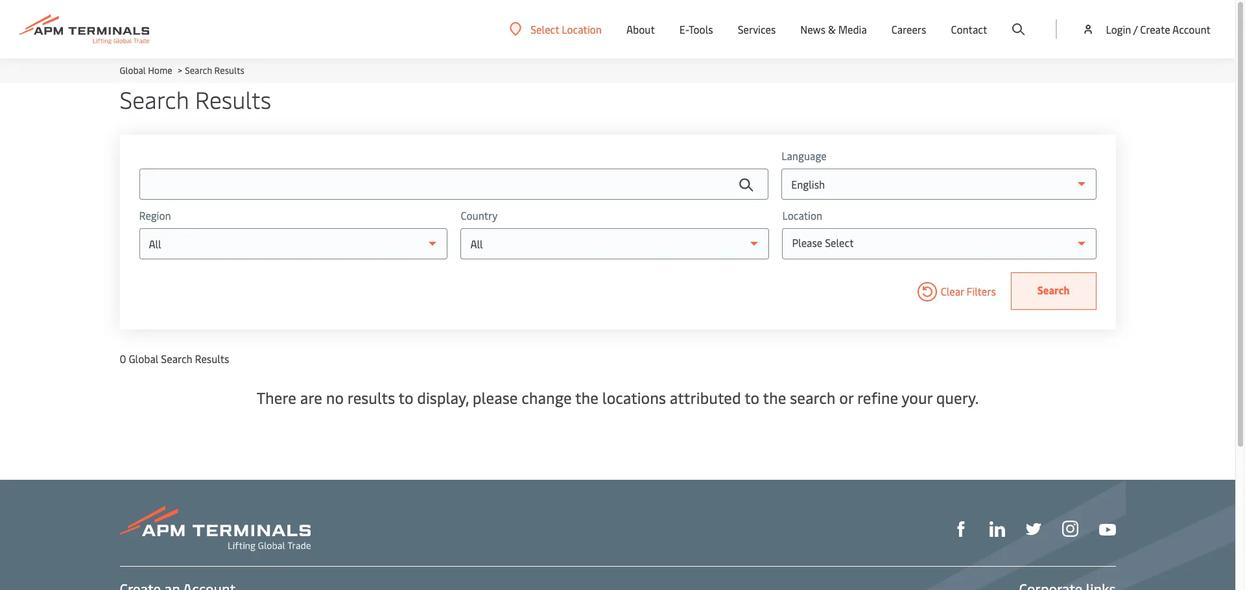 Task type: vqa. For each thing, say whether or not it's contained in the screenshot.
left the the
yes



Task type: describe. For each thing, give the bounding box(es) containing it.
clear filters
[[941, 284, 996, 298]]

select location
[[531, 22, 602, 36]]

search button
[[1011, 272, 1096, 310]]

global home > search results
[[120, 64, 244, 77]]

1 vertical spatial global
[[129, 351, 159, 366]]

linkedin__x28_alt_x29__3_ link
[[989, 520, 1005, 537]]

youtube image
[[1099, 524, 1116, 536]]

language
[[782, 149, 827, 163]]

create
[[1140, 22, 1170, 36]]

are
[[300, 387, 322, 408]]

e-tools button
[[680, 0, 713, 58]]

global home link
[[120, 64, 172, 77]]

clear filters button
[[913, 272, 996, 310]]

0 vertical spatial global
[[120, 64, 146, 77]]

2 to from the left
[[745, 387, 759, 408]]

query.
[[936, 387, 979, 408]]

>
[[178, 64, 182, 77]]

news & media
[[800, 22, 867, 36]]

contact button
[[951, 0, 987, 58]]

contact
[[951, 22, 987, 36]]

careers
[[892, 22, 926, 36]]

1 to from the left
[[399, 387, 413, 408]]

e-
[[680, 22, 689, 36]]

2 vertical spatial results
[[195, 351, 229, 366]]

locations
[[602, 387, 666, 408]]

1 vertical spatial results
[[195, 83, 271, 115]]

login / create account
[[1106, 22, 1211, 36]]

results
[[347, 387, 395, 408]]

services
[[738, 22, 776, 36]]

news & media button
[[800, 0, 867, 58]]

search
[[790, 387, 835, 408]]

country
[[461, 208, 498, 222]]

shape link
[[953, 520, 969, 537]]

0 vertical spatial results
[[214, 64, 244, 77]]

0 horizontal spatial location
[[562, 22, 602, 36]]

tools
[[689, 22, 713, 36]]

search inside button
[[1037, 283, 1070, 297]]

/
[[1133, 22, 1138, 36]]



Task type: locate. For each thing, give the bounding box(es) containing it.
global right 0
[[129, 351, 159, 366]]

please
[[473, 387, 518, 408]]

filters
[[967, 284, 996, 298]]

location left about 'dropdown button'
[[562, 22, 602, 36]]

instagram link
[[1062, 520, 1078, 537]]

the left the search
[[763, 387, 786, 408]]

1 horizontal spatial to
[[745, 387, 759, 408]]

there
[[257, 387, 296, 408]]

Search query input text field
[[139, 169, 769, 200]]

global left home
[[120, 64, 146, 77]]

attributed
[[670, 387, 741, 408]]

1 vertical spatial select
[[825, 235, 854, 250]]

fill 44 link
[[1026, 520, 1041, 537]]

apmt footer logo image
[[120, 506, 310, 551]]

news
[[800, 22, 826, 36]]

linkedin image
[[989, 521, 1005, 537]]

search
[[185, 64, 212, 77], [120, 83, 189, 115], [1037, 283, 1070, 297], [161, 351, 192, 366]]

0 horizontal spatial select
[[531, 22, 559, 36]]

account
[[1172, 22, 1211, 36]]

Page number field
[[1055, 433, 1076, 454]]

home
[[148, 64, 172, 77]]

twitter image
[[1026, 521, 1041, 537]]

you tube link
[[1099, 520, 1116, 537]]

1 horizontal spatial the
[[763, 387, 786, 408]]

global
[[120, 64, 146, 77], [129, 351, 159, 366]]

0 horizontal spatial the
[[575, 387, 599, 408]]

e-tools
[[680, 22, 713, 36]]

1 horizontal spatial location
[[782, 208, 822, 222]]

login
[[1106, 22, 1131, 36]]

or
[[839, 387, 854, 408]]

about button
[[626, 0, 655, 58]]

there are no results to display, please change the locations attributed to the search or refine your query.
[[257, 387, 979, 408]]

1 horizontal spatial select
[[825, 235, 854, 250]]

media
[[838, 22, 867, 36]]

login / create account link
[[1082, 0, 1211, 58]]

0 vertical spatial select
[[531, 22, 559, 36]]

location up 'please'
[[782, 208, 822, 222]]

instagram image
[[1062, 521, 1078, 537]]

region
[[139, 208, 171, 222]]

1 the from the left
[[575, 387, 599, 408]]

no
[[326, 387, 344, 408]]

to
[[399, 387, 413, 408], [745, 387, 759, 408]]

change
[[522, 387, 572, 408]]

about
[[626, 22, 655, 36]]

results
[[214, 64, 244, 77], [195, 83, 271, 115], [195, 351, 229, 366]]

to right results
[[399, 387, 413, 408]]

0
[[120, 351, 126, 366]]

display,
[[417, 387, 469, 408]]

your
[[902, 387, 933, 408]]

select location button
[[510, 22, 602, 36]]

please select
[[792, 235, 854, 250]]

&
[[828, 22, 836, 36]]

1 vertical spatial location
[[782, 208, 822, 222]]

location
[[562, 22, 602, 36], [782, 208, 822, 222]]

refine
[[857, 387, 898, 408]]

0 vertical spatial location
[[562, 22, 602, 36]]

careers button
[[892, 0, 926, 58]]

search results
[[120, 83, 271, 115]]

the right the change
[[575, 387, 599, 408]]

2 the from the left
[[763, 387, 786, 408]]

0  global search results
[[120, 351, 229, 366]]

to right attributed at the bottom of the page
[[745, 387, 759, 408]]

the
[[575, 387, 599, 408], [763, 387, 786, 408]]

services button
[[738, 0, 776, 58]]

clear
[[941, 284, 964, 298]]

0 horizontal spatial to
[[399, 387, 413, 408]]

facebook image
[[953, 521, 969, 537]]

please
[[792, 235, 822, 250]]

select
[[531, 22, 559, 36], [825, 235, 854, 250]]



